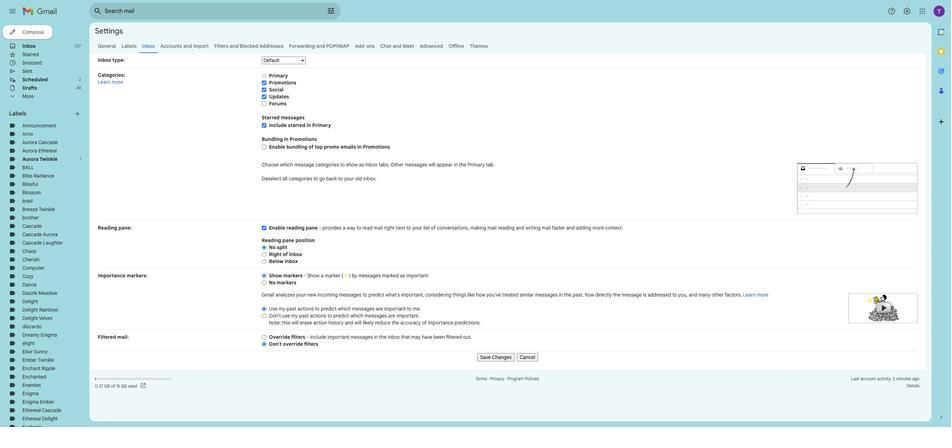 Task type: locate. For each thing, give the bounding box(es) containing it.
ember up enchant
[[22, 357, 37, 364]]

labels for labels link
[[121, 43, 137, 49]]

learn inside the categories: learn more
[[98, 79, 111, 85]]

0 horizontal spatial past
[[287, 306, 296, 312]]

twinkle right breeze
[[39, 206, 55, 213]]

history
[[328, 320, 344, 326]]

in down "reduce"
[[374, 334, 378, 341]]

tabs.
[[379, 162, 390, 168]]

labels up type:
[[121, 43, 137, 49]]

labels inside navigation
[[9, 110, 26, 117]]

no
[[269, 244, 276, 251], [269, 280, 276, 286]]

0 vertical spatial -
[[319, 225, 321, 231]]

None radio
[[262, 335, 266, 340]]

no up right
[[269, 244, 276, 251]]

your left list
[[412, 225, 422, 231]]

None checkbox
[[262, 226, 266, 231]]

0 horizontal spatial learn more link
[[98, 79, 123, 85]]

1 horizontal spatial ember
[[40, 399, 54, 405]]

0 horizontal spatial message
[[294, 162, 314, 168]]

will left likely on the left bottom
[[355, 320, 362, 326]]

1 vertical spatial primary
[[312, 122, 331, 129]]

blossom link
[[22, 190, 41, 196]]

arno
[[22, 131, 33, 137]]

markers up the no markers on the bottom left of the page
[[283, 273, 303, 279]]

0 horizontal spatial gb
[[104, 384, 110, 389]]

cascade for cascade laughter
[[22, 240, 42, 246]]

are up don't use my past actions to predict which messages are important. note: this will erase action history and will likely reduce the accuracy of importance predictions. at bottom
[[376, 306, 383, 312]]

enchant ripple
[[22, 366, 55, 372]]

0 vertical spatial include
[[269, 122, 287, 129]]

tab list
[[932, 22, 951, 402]]

search mail image
[[92, 5, 104, 17]]

filters right the override
[[304, 341, 318, 348]]

Include starred in Primary checkbox
[[262, 123, 266, 128]]

cascade for cascade link
[[22, 223, 42, 229]]

important. up important,
[[406, 273, 429, 279]]

link to an instructional video for priority inbox image
[[849, 293, 918, 323]]

1 vertical spatial my
[[291, 313, 298, 319]]

1 vertical spatial learn
[[743, 292, 756, 298]]

starred for starred link
[[22, 51, 39, 58]]

a
[[343, 225, 346, 231], [321, 273, 324, 279]]

the right the directly
[[613, 292, 621, 298]]

important. up accuracy
[[397, 313, 420, 319]]

ethereal down ethereal cascade
[[22, 416, 41, 422]]

starred inside labels navigation
[[22, 51, 39, 58]]

arno link
[[22, 131, 33, 137]]

your left new
[[296, 292, 306, 298]]

0 vertical spatial enable
[[269, 144, 285, 150]]

erase
[[300, 320, 312, 326]]

sunny
[[34, 349, 48, 355]]

0 horizontal spatial show
[[269, 273, 282, 279]]

don't inside don't use my past actions to predict which messages are important. note: this will erase action history and will likely reduce the accuracy of importance predictions.
[[269, 313, 281, 319]]

1 horizontal spatial mail
[[488, 225, 497, 231]]

1 vertical spatial important.
[[397, 313, 420, 319]]

Below inbox radio
[[262, 259, 266, 264]]

messages
[[281, 115, 305, 121], [405, 162, 427, 168], [359, 273, 381, 279], [339, 292, 362, 298], [535, 292, 558, 298], [352, 306, 375, 312], [365, 313, 387, 319], [351, 334, 373, 341]]

past up use
[[287, 306, 296, 312]]

accounts and import link
[[161, 43, 209, 49]]

changes
[[492, 354, 512, 361]]

themes link
[[470, 43, 488, 49]]

inbox link right labels link
[[142, 43, 155, 49]]

show
[[269, 273, 282, 279], [307, 273, 320, 279]]

actions
[[298, 306, 314, 312], [310, 313, 326, 319]]

primary left the tab.
[[468, 162, 485, 168]]

importance
[[428, 320, 454, 326]]

0 vertical spatial my
[[279, 306, 285, 312]]

No split radio
[[262, 245, 266, 250]]

breeze
[[22, 206, 38, 213]]

use
[[269, 306, 278, 312]]

Don't override filters radio
[[262, 342, 266, 347]]

1 horizontal spatial important
[[384, 306, 406, 312]]

that
[[401, 334, 410, 341]]

starred for starred messages
[[262, 115, 280, 121]]

brad
[[22, 198, 33, 204]]

1 vertical spatial promotions
[[290, 136, 317, 142]]

0 vertical spatial learn
[[98, 79, 111, 85]]

0 vertical spatial reading
[[98, 225, 117, 231]]

twinkle for breeze twinkle
[[39, 206, 55, 213]]

1 vertical spatial include
[[310, 334, 326, 341]]

1 horizontal spatial inbox link
[[142, 43, 155, 49]]

aurora up "aurora twinkle"
[[22, 148, 37, 154]]

0 horizontal spatial reading
[[98, 225, 117, 231]]

ethereal down enigma ember
[[22, 408, 41, 414]]

1 horizontal spatial reading
[[262, 237, 281, 244]]

import
[[193, 43, 209, 49]]

2 how from the left
[[585, 292, 594, 298]]

enable up 'reading pane position'
[[269, 225, 285, 231]]

cascade for cascade aurora
[[22, 232, 42, 238]]

other
[[391, 162, 404, 168]]

don't for don't override filters
[[269, 341, 282, 348]]

important down what's
[[384, 306, 406, 312]]

- left provides
[[319, 225, 321, 231]]

1
[[79, 156, 81, 162]]

mail right read
[[374, 225, 383, 231]]

delight down ethereal cascade
[[42, 416, 58, 422]]

· right privacy link
[[505, 377, 506, 382]]

ethereal delight link
[[22, 416, 58, 422]]

2 no from the top
[[269, 280, 276, 286]]

and right filters at the left of page
[[230, 43, 239, 49]]

accounts
[[161, 43, 182, 49]]

1 vertical spatial a
[[321, 273, 324, 279]]

1 vertical spatial actions
[[310, 313, 326, 319]]

delight for delight velvet
[[22, 315, 38, 322]]

old
[[355, 176, 362, 182]]

cascade up chaos
[[22, 240, 42, 246]]

twinkle for ember twinkle
[[38, 357, 54, 364]]

2 horizontal spatial will
[[429, 162, 436, 168]]

delight for delight rainbow
[[22, 307, 38, 313]]

below inbox
[[269, 258, 298, 265]]

1 vertical spatial message
[[622, 292, 642, 298]]

0 vertical spatial categories
[[316, 162, 339, 168]]

my right use
[[291, 313, 298, 319]]

right
[[269, 251, 282, 258]]

1 horizontal spatial as
[[400, 273, 405, 279]]

inbox left "that"
[[388, 334, 400, 341]]

of left top
[[309, 144, 314, 150]]

starred up "snoozed" link
[[22, 51, 39, 58]]

enigma down the velvet
[[41, 332, 57, 338]]

radiance
[[34, 173, 54, 179]]

inbox link up starred link
[[22, 43, 36, 49]]

inbox for second the inbox link from the left
[[142, 43, 155, 49]]

0 horizontal spatial categories
[[289, 176, 312, 182]]

inbox down right of inbox
[[285, 258, 298, 265]]

1 mail from the left
[[374, 225, 383, 231]]

aurora for aurora cascade
[[22, 139, 37, 146]]

to left the me.
[[407, 306, 412, 312]]

2 vertical spatial promotions
[[363, 144, 390, 150]]

1 horizontal spatial pane
[[306, 225, 318, 231]]

2 vertical spatial predict
[[333, 313, 349, 319]]

gb right '15'
[[121, 384, 127, 389]]

2 mail from the left
[[488, 225, 497, 231]]

don't
[[269, 313, 281, 319], [269, 341, 282, 348]]

1 horizontal spatial past
[[299, 313, 309, 319]]

learn more link down categories:
[[98, 79, 123, 85]]

Search mail text field
[[105, 8, 307, 15]]

1 horizontal spatial gb
[[121, 384, 127, 389]]

None radio
[[262, 273, 266, 279], [262, 314, 266, 319], [262, 273, 266, 279], [262, 314, 266, 319]]

don't down "override"
[[269, 341, 282, 348]]

ember
[[22, 357, 37, 364], [40, 399, 54, 405]]

navigation
[[98, 352, 918, 362]]

2 enable from the top
[[269, 225, 285, 231]]

aurora for aurora ethereal
[[22, 148, 37, 154]]

ago
[[913, 377, 920, 382]]

my
[[279, 306, 285, 312], [291, 313, 298, 319]]

dreamy
[[22, 332, 39, 338]]

importance
[[98, 273, 125, 279]]

terms · privacy · program policies
[[476, 377, 539, 382]]

which up history
[[338, 306, 351, 312]]

0 horizontal spatial inbox link
[[22, 43, 36, 49]]

starred up include starred in primary checkbox
[[262, 115, 280, 121]]

message left is
[[622, 292, 642, 298]]

details link
[[907, 383, 920, 389]]

learn right factors.
[[743, 292, 756, 298]]

elixir sunny
[[22, 349, 48, 355]]

inbox right labels link
[[142, 43, 155, 49]]

cascade link
[[22, 223, 42, 229]]

all
[[283, 176, 288, 182]]

advanced search options image
[[324, 4, 338, 18]]

no for no markers
[[269, 280, 276, 286]]

0 horizontal spatial your
[[296, 292, 306, 298]]

markers up analyzes
[[277, 280, 296, 286]]

dance
[[22, 282, 37, 288]]

0 horizontal spatial important
[[328, 334, 349, 341]]

1 horizontal spatial how
[[585, 292, 594, 298]]

of right accuracy
[[422, 320, 427, 326]]

elight
[[22, 341, 35, 347]]

1 horizontal spatial primary
[[312, 122, 331, 129]]

0 vertical spatial no
[[269, 244, 276, 251]]

0 vertical spatial markers
[[283, 273, 303, 279]]

1 vertical spatial are
[[388, 313, 396, 319]]

will left appear
[[429, 162, 436, 168]]

1 horizontal spatial are
[[388, 313, 396, 319]]

None search field
[[89, 3, 341, 20]]

like
[[468, 292, 475, 298]]

0 horizontal spatial reading
[[287, 225, 305, 231]]

0 horizontal spatial more
[[112, 79, 123, 85]]

1 vertical spatial ethereal
[[22, 408, 41, 414]]

twinkle down the aurora ethereal link on the left top
[[39, 156, 58, 162]]

inbox for 1st the inbox link from left
[[22, 43, 36, 49]]

enable bundling of top promo emails in promotions
[[269, 144, 390, 150]]

2 don't from the top
[[269, 341, 282, 348]]

a left way
[[343, 225, 346, 231]]

1 show from the left
[[269, 273, 282, 279]]

1 vertical spatial past
[[299, 313, 309, 319]]

accuracy
[[401, 320, 421, 326]]

2 up 48
[[79, 77, 81, 82]]

1 vertical spatial -
[[304, 273, 306, 279]]

show left marker
[[307, 273, 320, 279]]

filtered
[[98, 334, 116, 341]]

messages inside don't use my past actions to predict which messages are important. note: this will erase action history and will likely reduce the accuracy of importance predictions.
[[365, 313, 387, 319]]

the right appear
[[459, 162, 466, 168]]

1 vertical spatial reading
[[262, 237, 281, 244]]

forwarding
[[289, 43, 315, 49]]

inbox
[[365, 162, 377, 168], [289, 251, 302, 258], [285, 258, 298, 265], [388, 334, 400, 341]]

chaos link
[[22, 248, 36, 255]]

as right 'show'
[[359, 162, 364, 168]]

to up history
[[328, 313, 332, 319]]

0 horizontal spatial 2
[[79, 77, 81, 82]]

inbox type:
[[98, 57, 125, 63]]

footer
[[89, 376, 926, 390]]

ethereal down the aurora cascade link
[[38, 148, 57, 154]]

factors.
[[725, 292, 742, 298]]

- left marker
[[304, 273, 306, 279]]

0 horizontal spatial ember
[[22, 357, 37, 364]]

2 vertical spatial primary
[[468, 162, 485, 168]]

way
[[347, 225, 356, 231]]

how right past,
[[585, 292, 594, 298]]

1 vertical spatial important
[[328, 334, 349, 341]]

the inside don't use my past actions to predict which messages are important. note: this will erase action history and will likely reduce the accuracy of importance predictions.
[[392, 320, 399, 326]]

starred
[[288, 122, 305, 129]]

conversations,
[[437, 225, 469, 231]]

actions up the "action"
[[310, 313, 326, 319]]

aurora ethereal link
[[22, 148, 57, 154]]

and left import
[[183, 43, 192, 49]]

2 vertical spatial twinkle
[[38, 357, 54, 364]]

inbox left type:
[[98, 57, 111, 63]]

1 horizontal spatial show
[[307, 273, 320, 279]]

0 vertical spatial don't
[[269, 313, 281, 319]]

promotions up social
[[269, 80, 296, 86]]

cascade laughter
[[22, 240, 63, 246]]

main menu image
[[8, 7, 17, 15]]

which up 'all'
[[280, 162, 293, 168]]

0 horizontal spatial mail
[[374, 225, 383, 231]]

2 · from the left
[[505, 377, 506, 382]]

categories
[[316, 162, 339, 168], [289, 176, 312, 182]]

labels navigation
[[0, 22, 89, 427]]

2 vertical spatial enigma
[[22, 399, 39, 405]]

chat and meet
[[380, 43, 414, 49]]

gmail image
[[22, 4, 60, 18]]

which inside don't use my past actions to predict which messages are important. note: this will erase action history and will likely reduce the accuracy of importance predictions.
[[350, 313, 363, 319]]

cascade up ethereal delight
[[42, 408, 61, 414]]

save
[[480, 354, 491, 361]]

learn more link right factors.
[[743, 292, 769, 298]]

the down "reduce"
[[379, 334, 387, 341]]

enable for enable bundling of top promo emails in promotions
[[269, 144, 285, 150]]

0 vertical spatial as
[[359, 162, 364, 168]]

enigma ember
[[22, 399, 54, 405]]

primary up social
[[269, 73, 288, 79]]

actions up "erase"
[[298, 306, 314, 312]]

faster
[[552, 225, 565, 231]]

are inside don't use my past actions to predict which messages are important. note: this will erase action history and will likely reduce the accuracy of importance predictions.
[[388, 313, 396, 319]]

starred
[[22, 51, 39, 58], [262, 115, 280, 121]]

reading up no split
[[262, 237, 281, 244]]

enigma down enigma "link"
[[22, 399, 39, 405]]

1 don't from the top
[[269, 313, 281, 319]]

dazzle
[[22, 290, 37, 297]]

1 horizontal spatial categories
[[316, 162, 339, 168]]

ember up ethereal cascade link
[[40, 399, 54, 405]]

and right faster
[[566, 225, 575, 231]]

how right like
[[476, 292, 485, 298]]

marker
[[325, 273, 341, 279]]

and right you,
[[689, 292, 697, 298]]

use my past actions to predict which messages are important to me.
[[269, 306, 421, 312]]

will
[[429, 162, 436, 168], [292, 320, 299, 326], [355, 320, 362, 326]]

scheduled link
[[22, 76, 48, 83]]

1 vertical spatial no
[[269, 280, 276, 286]]

1 no from the top
[[269, 244, 276, 251]]

twinkle up ripple
[[38, 357, 54, 364]]

reading for reading pane position
[[262, 237, 281, 244]]

labels down more at the left top of the page
[[9, 110, 26, 117]]

inbox inside labels navigation
[[22, 43, 36, 49]]

1 vertical spatial starred
[[262, 115, 280, 121]]

show up the no markers on the bottom left of the page
[[269, 273, 282, 279]]

1 vertical spatial twinkle
[[39, 206, 55, 213]]

ethereal for delight
[[22, 416, 41, 422]]

Primary checkbox
[[262, 73, 266, 79]]

1 enable from the top
[[269, 144, 285, 150]]

1 horizontal spatial starred
[[262, 115, 280, 121]]

aurora ethereal
[[22, 148, 57, 154]]

2 horizontal spatial mail
[[542, 225, 551, 231]]

which up likely on the left bottom
[[350, 313, 363, 319]]

include down the "action"
[[310, 334, 326, 341]]

enigma ember link
[[22, 399, 54, 405]]

predict down incoming
[[321, 306, 337, 312]]

1 horizontal spatial ·
[[505, 377, 506, 382]]

reading left writing
[[498, 225, 515, 231]]

include down the starred messages
[[269, 122, 287, 129]]

messages up "reduce"
[[365, 313, 387, 319]]

message down bundling
[[294, 162, 314, 168]]

1 gb from the left
[[104, 384, 110, 389]]

0 vertical spatial which
[[280, 162, 293, 168]]

0 vertical spatial message
[[294, 162, 314, 168]]

learn down categories:
[[98, 79, 111, 85]]

Enable bundling of top promo emails in Promotions checkbox
[[262, 145, 266, 150]]

0 vertical spatial learn more link
[[98, 79, 123, 85]]

offline link
[[449, 43, 464, 49]]

Forums checkbox
[[262, 101, 266, 106]]

1 horizontal spatial reading
[[498, 225, 515, 231]]

enigma link
[[22, 391, 39, 397]]

1 vertical spatial filters
[[304, 341, 318, 348]]

starred messages
[[262, 115, 305, 121]]

0 vertical spatial actions
[[298, 306, 314, 312]]

0 horizontal spatial inbox
[[22, 43, 36, 49]]

ethereal cascade
[[22, 408, 61, 414]]

0 vertical spatial enigma
[[41, 332, 57, 338]]

no for no split
[[269, 244, 276, 251]]

minutes
[[896, 377, 912, 382]]

velvet
[[39, 315, 52, 322]]

enigma for enigma "link"
[[22, 391, 39, 397]]

a left marker
[[321, 273, 324, 279]]

to right next
[[407, 225, 411, 231]]

pane up position
[[306, 225, 318, 231]]

2 horizontal spatial your
[[412, 225, 422, 231]]

reading pane position
[[262, 237, 315, 244]]

0 horizontal spatial a
[[321, 273, 324, 279]]

Promotions checkbox
[[262, 80, 266, 86]]

actions inside don't use my past actions to predict which messages are important. note: this will erase action history and will likely reduce the accuracy of importance predictions.
[[310, 313, 326, 319]]

starred link
[[22, 51, 39, 58]]

considering
[[425, 292, 451, 298]]

0 vertical spatial ember
[[22, 357, 37, 364]]

elixir sunny link
[[22, 349, 48, 355]]

1 horizontal spatial inbox
[[98, 57, 111, 63]]

2 right activity:
[[893, 377, 895, 382]]

2 gb from the left
[[121, 384, 127, 389]]

reading left pane:
[[98, 225, 117, 231]]

go
[[319, 176, 325, 182]]

and left writing
[[516, 225, 524, 231]]

note:
[[269, 320, 281, 326]]



Task type: describe. For each thing, give the bounding box(es) containing it.
to inside don't use my past actions to predict which messages are important. note: this will erase action history and will likely reduce the accuracy of importance predictions.
[[328, 313, 332, 319]]

cancel button
[[517, 353, 538, 362]]

- for show
[[304, 273, 306, 279]]

blissful
[[22, 181, 38, 188]]

meet
[[403, 43, 414, 49]]

enchanted link
[[22, 374, 46, 380]]

- for include
[[307, 334, 309, 341]]

past,
[[573, 292, 584, 298]]

aurora up laughter
[[43, 232, 58, 238]]

to left the go in the top of the page
[[314, 176, 318, 182]]

show markers - show a marker (
[[269, 273, 345, 279]]

2 vertical spatial your
[[296, 292, 306, 298]]

settings image
[[903, 7, 912, 15]]

2 inside labels navigation
[[79, 77, 81, 82]]

labels heading
[[9, 110, 74, 117]]

1 vertical spatial more
[[593, 225, 604, 231]]

enchant
[[22, 366, 41, 372]]

of right list
[[431, 225, 436, 231]]

labels for 'labels' heading
[[9, 110, 26, 117]]

2 vertical spatial more
[[757, 292, 769, 298]]

save changes
[[480, 354, 512, 361]]

my inside don't use my past actions to predict which messages are important. note: this will erase action history and will likely reduce the accuracy of importance predictions.
[[291, 313, 298, 319]]

twinkle for aurora twinkle
[[39, 156, 58, 162]]

1 vertical spatial learn more link
[[743, 292, 769, 298]]

0 horizontal spatial will
[[292, 320, 299, 326]]

promo
[[324, 144, 339, 150]]

navigation containing save changes
[[98, 352, 918, 362]]

markers:
[[127, 273, 148, 279]]

to right way
[[357, 225, 361, 231]]

1 horizontal spatial learn
[[743, 292, 756, 298]]

messages right the by at the left bottom of page
[[359, 273, 381, 279]]

last account activity: 2 minutes ago details
[[851, 377, 920, 389]]

things
[[453, 292, 466, 298]]

0 vertical spatial ethereal
[[38, 148, 57, 154]]

deselect
[[262, 176, 281, 182]]

type:
[[112, 57, 125, 63]]

adding
[[576, 225, 591, 231]]

enchanted
[[22, 374, 46, 380]]

delight rainbow
[[22, 307, 58, 313]]

3 mail from the left
[[542, 225, 551, 231]]

0 vertical spatial pane
[[306, 225, 318, 231]]

of up 'below inbox'
[[283, 251, 288, 258]]

reduce
[[375, 320, 391, 326]]

bundling
[[287, 144, 307, 150]]

0 horizontal spatial my
[[279, 306, 285, 312]]

categories:
[[98, 72, 125, 78]]

(
[[342, 273, 344, 279]]

general
[[98, 43, 116, 49]]

important. inside don't use my past actions to predict which messages are important. note: this will erase action history and will likely reduce the accuracy of importance predictions.
[[397, 313, 420, 319]]

in up bundling
[[284, 136, 289, 142]]

ember twinkle link
[[22, 357, 54, 364]]

forwarding and pop/imap link
[[289, 43, 350, 49]]

many
[[699, 292, 711, 298]]

is
[[643, 292, 647, 298]]

by
[[352, 273, 357, 279]]

chat and meet link
[[380, 43, 414, 49]]

1 · from the left
[[488, 377, 489, 382]]

don't use my past actions to predict which messages are important. note: this will erase action history and will likely reduce the accuracy of importance predictions.
[[269, 313, 481, 326]]

past inside don't use my past actions to predict which messages are important. note: this will erase action history and will likely reduce the accuracy of importance predictions.
[[299, 313, 309, 319]]

predict inside don't use my past actions to predict which messages are important. note: this will erase action history and will likely reduce the accuracy of importance predictions.
[[333, 313, 349, 319]]

0 horizontal spatial include
[[269, 122, 287, 129]]

offline
[[449, 43, 464, 49]]

1 vertical spatial predict
[[321, 306, 337, 312]]

brother link
[[22, 215, 39, 221]]

0 vertical spatial past
[[287, 306, 296, 312]]

0 vertical spatial important.
[[406, 273, 429, 279]]

Updates checkbox
[[262, 94, 266, 99]]

messages up "starred"
[[281, 115, 305, 121]]

) by messages marked as important.
[[349, 273, 429, 279]]

right of inbox
[[269, 251, 302, 258]]

No markers radio
[[262, 280, 266, 286]]

inbox left tabs.
[[365, 162, 377, 168]]

0 horizontal spatial as
[[359, 162, 364, 168]]

1 reading from the left
[[287, 225, 305, 231]]

important,
[[401, 292, 424, 298]]

1 horizontal spatial include
[[310, 334, 326, 341]]

in right emails
[[357, 144, 362, 150]]

in right "starred"
[[307, 122, 311, 129]]

save changes button
[[478, 353, 515, 362]]

cancel
[[520, 354, 535, 361]]

filters and blocked addresses link
[[214, 43, 284, 49]]

add-
[[355, 43, 367, 49]]

support image
[[888, 7, 896, 15]]

and right "chat"
[[393, 43, 401, 49]]

markers for show
[[283, 273, 303, 279]]

Use my past actions to predict which messages are important to me. radio
[[262, 307, 266, 312]]

likely
[[363, 320, 374, 326]]

other
[[712, 292, 724, 298]]

and left pop/imap
[[316, 43, 325, 49]]

messages up use my past actions to predict which messages are important to me.
[[339, 292, 362, 298]]

blossom
[[22, 190, 41, 196]]

messages right similar on the right of page
[[535, 292, 558, 298]]

social
[[269, 87, 284, 93]]

cherish
[[22, 257, 39, 263]]

to up use my past actions to predict which messages are important to me.
[[363, 292, 367, 298]]

0 vertical spatial predict
[[369, 292, 384, 298]]

to left 'show'
[[340, 162, 345, 168]]

1 vertical spatial ember
[[40, 399, 54, 405]]

rainbow
[[39, 307, 58, 313]]

compose button
[[3, 25, 53, 39]]

2 show from the left
[[307, 273, 320, 279]]

importance markers:
[[98, 273, 148, 279]]

themes
[[470, 43, 488, 49]]

to up the "action"
[[315, 306, 320, 312]]

1 horizontal spatial will
[[355, 320, 362, 326]]

enable for enable reading pane - provides a way to read mail right next to your list of conversations, making mail reading and writing mail faster and adding more context.
[[269, 225, 285, 231]]

inbox up 'below inbox'
[[289, 251, 302, 258]]

in right appear
[[454, 162, 458, 168]]

footer containing terms
[[89, 376, 926, 390]]

of inside don't use my past actions to predict which messages are important. note: this will erase action history and will likely reduce the accuracy of importance predictions.
[[422, 320, 427, 326]]

cozy link
[[22, 273, 33, 280]]

computer
[[22, 265, 45, 271]]

program policies link
[[507, 377, 539, 382]]

scheduled
[[22, 76, 48, 83]]

account
[[861, 377, 876, 382]]

advanced
[[420, 43, 443, 49]]

reading for reading pane:
[[98, 225, 117, 231]]

filters and blocked addresses
[[214, 43, 284, 49]]

bundling
[[262, 136, 283, 142]]

1 horizontal spatial message
[[622, 292, 642, 298]]

drafts link
[[22, 85, 37, 91]]

may
[[411, 334, 421, 341]]

1 inbox link from the left
[[22, 43, 36, 49]]

1 vertical spatial your
[[412, 225, 422, 231]]

messages up likely on the left bottom
[[352, 306, 375, 312]]

2 reading from the left
[[498, 225, 515, 231]]

dazzle meadow link
[[22, 290, 57, 297]]

snoozed link
[[22, 60, 42, 66]]

use
[[282, 313, 290, 319]]

more button
[[0, 92, 84, 101]]

aurora for aurora twinkle
[[22, 156, 38, 162]]

no markers
[[269, 280, 296, 286]]

Right of inbox radio
[[262, 252, 266, 257]]

follow link to manage storage image
[[140, 383, 147, 390]]

enchant ripple link
[[22, 366, 55, 372]]

bliss radiance
[[22, 173, 54, 179]]

0 horizontal spatial pane
[[282, 237, 294, 244]]

to right back
[[338, 176, 343, 182]]

breeze twinkle
[[22, 206, 55, 213]]

Social checkbox
[[262, 87, 266, 92]]

messages down likely on the left bottom
[[351, 334, 373, 341]]

override
[[283, 341, 303, 348]]

gmail
[[262, 292, 274, 298]]

cascade up aurora ethereal at the top of page
[[38, 139, 58, 146]]

back
[[326, 176, 337, 182]]

emails
[[341, 144, 356, 150]]

delight velvet link
[[22, 315, 52, 322]]

advanced link
[[420, 43, 443, 49]]

in left past,
[[559, 292, 563, 298]]

delight for delight "link"
[[22, 299, 38, 305]]

don't for don't use my past actions to predict which messages are important. note: this will erase action history and will likely reduce the accuracy of importance predictions.
[[269, 313, 281, 319]]

appear
[[437, 162, 453, 168]]

1 horizontal spatial a
[[343, 225, 346, 231]]

pane:
[[118, 225, 132, 231]]

0 horizontal spatial are
[[376, 306, 383, 312]]

2 inside 'last account activity: 2 minutes ago details'
[[893, 377, 895, 382]]

blocked
[[240, 43, 258, 49]]

brad link
[[22, 198, 33, 204]]

inbox for inbox type:
[[98, 57, 111, 63]]

of left '15'
[[111, 384, 115, 389]]

48
[[76, 85, 81, 90]]

more inside the categories: learn more
[[112, 79, 123, 85]]

filtered
[[446, 334, 462, 341]]

enigma for enigma ember
[[22, 399, 39, 405]]

1 vertical spatial categories
[[289, 176, 312, 182]]

compose
[[22, 29, 44, 35]]

markers for no
[[277, 280, 296, 286]]

15
[[116, 384, 120, 389]]

bliss
[[22, 173, 32, 179]]

action
[[313, 320, 327, 326]]

0 vertical spatial promotions
[[269, 80, 296, 86]]

used
[[128, 384, 137, 389]]

pop/imap
[[326, 43, 350, 49]]

right
[[384, 225, 394, 231]]

2 horizontal spatial primary
[[468, 162, 485, 168]]

elixir
[[22, 349, 33, 355]]

elight link
[[22, 341, 35, 347]]

last
[[851, 377, 860, 382]]

to left you,
[[673, 292, 677, 298]]

ethereal for cascade
[[22, 408, 41, 414]]

the left past,
[[564, 292, 572, 298]]

0 vertical spatial primary
[[269, 73, 288, 79]]

and inside don't use my past actions to predict which messages are important. note: this will erase action history and will likely reduce the accuracy of importance predictions.
[[345, 320, 353, 326]]

1 horizontal spatial your
[[344, 176, 354, 182]]

1 vertical spatial which
[[338, 306, 351, 312]]

0 vertical spatial filters
[[291, 334, 305, 341]]

inbox.
[[363, 176, 377, 182]]

2 inbox link from the left
[[142, 43, 155, 49]]

1 how from the left
[[476, 292, 485, 298]]

messages right other
[[405, 162, 427, 168]]



Task type: vqa. For each thing, say whether or not it's contained in the screenshot.
left "unread"
no



